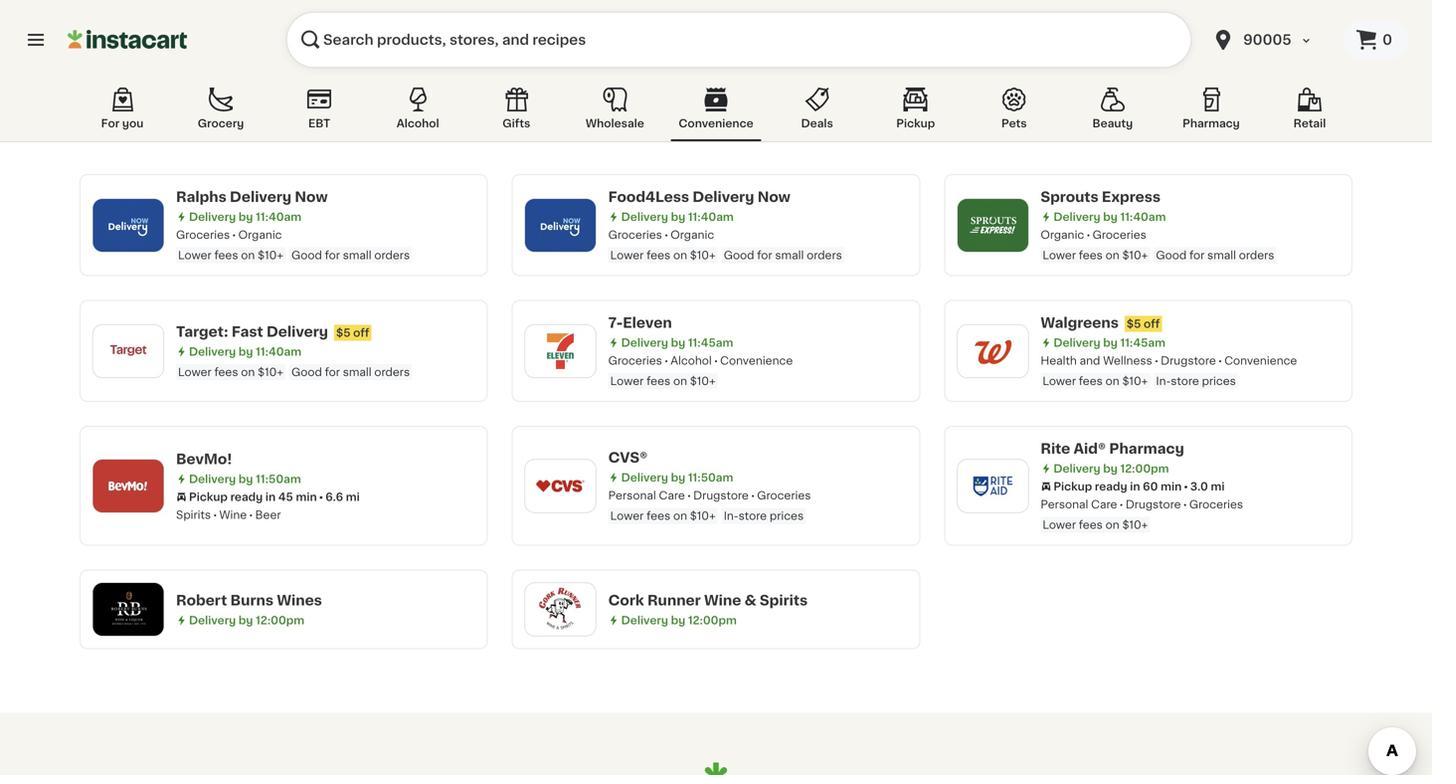 Task type: locate. For each thing, give the bounding box(es) containing it.
delivery down bevmo! in the bottom left of the page
[[189, 473, 236, 484]]

0 horizontal spatial groceries organic lower fees on $10+ good for small orders
[[176, 229, 410, 261]]

0 vertical spatial pharmacy
[[1183, 118, 1241, 129]]

care inside personal care drugstore groceries lower fees on $10+
[[1092, 499, 1118, 510]]

delivery down cork on the bottom left of the page
[[622, 615, 669, 626]]

for for food4less delivery now
[[758, 250, 773, 261]]

0 horizontal spatial off
[[353, 327, 370, 338]]

drugstore inside personal care drugstore groceries lower fees on $10+
[[1126, 499, 1182, 510]]

0 horizontal spatial store
[[739, 510, 767, 521]]

lower down 7-
[[611, 376, 644, 387]]

on inside the personal care drugstore groceries lower fees on $10+ in-store prices
[[674, 510, 688, 521]]

lower down ralphs
[[178, 250, 212, 261]]

delivery by 11:40am down food4less delivery now
[[622, 211, 734, 222]]

0 vertical spatial store
[[1172, 376, 1200, 387]]

fees inside the personal care drugstore groceries lower fees on $10+ in-store prices
[[647, 510, 671, 521]]

1 horizontal spatial alcohol
[[671, 355, 712, 366]]

1 horizontal spatial 12:00pm
[[688, 615, 737, 626]]

11:45am
[[688, 337, 734, 348], [1121, 337, 1166, 348]]

delivery down robert
[[189, 615, 236, 626]]

0 vertical spatial prices
[[1203, 376, 1237, 387]]

delivery by 11:40am down ralphs delivery now
[[189, 211, 302, 222]]

7-
[[609, 316, 623, 330]]

organic
[[238, 229, 282, 240], [671, 229, 715, 240], [1041, 229, 1085, 240]]

delivery by 11:40am down fast
[[189, 346, 302, 357]]

personal inside the personal care drugstore groceries lower fees on $10+ in-store prices
[[609, 490, 656, 501]]

12:00pm down wines
[[256, 615, 305, 626]]

orders for sprouts express
[[1240, 250, 1275, 261]]

1 groceries organic lower fees on $10+ good for small orders from the left
[[176, 229, 410, 261]]

orders for ralphs delivery now
[[375, 250, 410, 261]]

by up the personal care drugstore groceries lower fees on $10+ in-store prices
[[671, 472, 686, 483]]

1 horizontal spatial care
[[1092, 499, 1118, 510]]

organic for food4less
[[671, 229, 715, 240]]

1 horizontal spatial 11:50am
[[688, 472, 734, 483]]

2 horizontal spatial organic
[[1041, 229, 1085, 240]]

alcohol inside 'button'
[[397, 118, 439, 129]]

delivery by 11:50am up the personal care drugstore groceries lower fees on $10+ in-store prices
[[622, 472, 734, 483]]

0 horizontal spatial personal
[[609, 490, 656, 501]]

0 horizontal spatial 12:00pm
[[256, 615, 305, 626]]

drugstore inside the personal care drugstore groceries lower fees on $10+ in-store prices
[[694, 490, 749, 501]]

11:45am up groceries alcohol convenience lower fees on $10+ at the top
[[688, 337, 734, 348]]

orders
[[375, 250, 410, 261], [807, 250, 843, 261], [1240, 250, 1275, 261], [375, 367, 410, 378]]

delivery by 11:40am
[[189, 211, 302, 222], [622, 211, 734, 222], [1054, 211, 1167, 222], [189, 346, 302, 357]]

delivery by 11:45am for and
[[1054, 337, 1166, 348]]

ready down rite aid® pharmacy
[[1096, 481, 1128, 492]]

alcohol
[[397, 118, 439, 129], [671, 355, 712, 366]]

0 horizontal spatial pickup
[[189, 491, 228, 502]]

robert
[[176, 594, 227, 608]]

in
[[1131, 481, 1141, 492], [266, 491, 276, 502]]

groceries
[[176, 229, 230, 240], [609, 229, 663, 240], [1093, 229, 1147, 240], [609, 355, 663, 366], [758, 490, 811, 501], [1190, 499, 1244, 510]]

0 vertical spatial alcohol
[[397, 118, 439, 129]]

3.0
[[1191, 481, 1209, 492]]

0 horizontal spatial ready
[[230, 491, 263, 502]]

delivery by 11:40am for food4less
[[622, 211, 734, 222]]

0 horizontal spatial mi
[[346, 491, 360, 502]]

90005 button
[[1200, 12, 1343, 68]]

$10+ inside health and wellness drugstore convenience lower fees on $10+ in-store prices
[[1123, 376, 1149, 387]]

1 horizontal spatial now
[[758, 190, 791, 204]]

organic down food4less delivery now
[[671, 229, 715, 240]]

ralphs
[[176, 190, 227, 204]]

2 horizontal spatial delivery by 12:00pm
[[1054, 463, 1170, 474]]

fees down fast
[[214, 367, 238, 378]]

for for sprouts express
[[1190, 250, 1205, 261]]

by for ralphs delivery now
[[239, 211, 253, 222]]

wines
[[277, 594, 322, 608]]

2 groceries organic lower fees on $10+ good for small orders from the left
[[609, 229, 843, 261]]

rite aid® pharmacy logo image
[[968, 460, 1019, 512]]

ready up the spirits wine beer
[[230, 491, 263, 502]]

90005 button
[[1212, 12, 1331, 68]]

by up "pickup ready in 60 min"
[[1104, 463, 1118, 474]]

min
[[1161, 481, 1182, 492], [296, 491, 317, 502]]

now down deals button on the right top
[[758, 190, 791, 204]]

1 horizontal spatial off
[[1144, 318, 1161, 329]]

Search field
[[287, 12, 1192, 68]]

care inside the personal care drugstore groceries lower fees on $10+ in-store prices
[[659, 490, 685, 501]]

pharmacy up 60
[[1110, 442, 1185, 456]]

delivery down the cvs®
[[622, 472, 669, 483]]

good for food4less delivery now
[[724, 250, 755, 261]]

bevmo! logo image
[[102, 460, 154, 512]]

mi right 6.6
[[346, 491, 360, 502]]

0 horizontal spatial 11:45am
[[688, 337, 734, 348]]

mi right 3.0
[[1212, 481, 1225, 492]]

0 horizontal spatial $5
[[336, 327, 351, 338]]

11:40am down ralphs delivery now
[[256, 211, 302, 222]]

delivery for robert burns wines logo
[[189, 615, 236, 626]]

delivery by 12:00pm down robert burns wines
[[189, 615, 305, 626]]

12:00pm for wine
[[688, 615, 737, 626]]

2 horizontal spatial 12:00pm
[[1121, 463, 1170, 474]]

orders inside organic groceries lower fees on $10+ good for small orders
[[1240, 250, 1275, 261]]

personal
[[609, 490, 656, 501], [1041, 499, 1089, 510]]

off up lower fees on $10+ good for small orders
[[353, 327, 370, 338]]

1 vertical spatial alcohol
[[671, 355, 712, 366]]

small inside organic groceries lower fees on $10+ good for small orders
[[1208, 250, 1237, 261]]

personal inside personal care drugstore groceries lower fees on $10+
[[1041, 499, 1089, 510]]

now
[[295, 190, 328, 204], [758, 190, 791, 204]]

in left 60
[[1131, 481, 1141, 492]]

ready
[[1096, 481, 1128, 492], [230, 491, 263, 502]]

delivery right food4less
[[693, 190, 755, 204]]

prices
[[1203, 376, 1237, 387], [770, 510, 804, 521]]

delivery for cvs® logo
[[622, 472, 669, 483]]

convenience inside health and wellness drugstore convenience lower fees on $10+ in-store prices
[[1225, 355, 1298, 366]]

$5
[[1127, 318, 1142, 329], [336, 327, 351, 338]]

0 horizontal spatial alcohol
[[397, 118, 439, 129]]

1 horizontal spatial wine
[[704, 594, 742, 608]]

in for rite aid® pharmacy
[[1131, 481, 1141, 492]]

alcohol down eleven
[[671, 355, 712, 366]]

1 horizontal spatial ready
[[1096, 481, 1128, 492]]

1 horizontal spatial pickup
[[897, 118, 936, 129]]

min for rite aid® pharmacy
[[1161, 481, 1182, 492]]

delivery by 12:00pm for runner
[[622, 615, 737, 626]]

by down food4less delivery now
[[671, 211, 686, 222]]

by up groceries alcohol convenience lower fees on $10+ at the top
[[671, 337, 686, 348]]

fees
[[214, 250, 238, 261], [647, 250, 671, 261], [1079, 250, 1103, 261], [214, 367, 238, 378], [647, 376, 671, 387], [1079, 376, 1103, 387], [647, 510, 671, 521], [1079, 519, 1103, 530]]

in left 45
[[266, 491, 276, 502]]

spirits
[[176, 509, 211, 520], [760, 594, 808, 608]]

fees down ralphs
[[214, 250, 238, 261]]

11:45am for convenience
[[688, 337, 734, 348]]

delivery by 12:00pm for burns
[[189, 615, 305, 626]]

delivery for bevmo! logo
[[189, 473, 236, 484]]

delivery by 11:40am down "sprouts express"
[[1054, 211, 1167, 222]]

11:50am
[[688, 472, 734, 483], [256, 473, 301, 484]]

11:40am
[[256, 211, 302, 222], [688, 211, 734, 222], [1121, 211, 1167, 222], [256, 346, 302, 357]]

pickup left pets
[[897, 118, 936, 129]]

prices inside the personal care drugstore groceries lower fees on $10+ in-store prices
[[770, 510, 804, 521]]

orders for food4less delivery now
[[807, 250, 843, 261]]

convenience inside button
[[679, 118, 754, 129]]

good down ralphs delivery now
[[292, 250, 322, 261]]

delivery by 11:40am for sprouts
[[1054, 211, 1167, 222]]

lower inside groceries alcohol convenience lower fees on $10+
[[611, 376, 644, 387]]

by down robert burns wines
[[239, 615, 253, 626]]

good down food4less delivery now
[[724, 250, 755, 261]]

0 horizontal spatial delivery by 12:00pm
[[189, 615, 305, 626]]

pickup inside pickup button
[[897, 118, 936, 129]]

0 vertical spatial spirits
[[176, 509, 211, 520]]

2 organic from the left
[[671, 229, 715, 240]]

0 horizontal spatial organic
[[238, 229, 282, 240]]

11:50am up 45
[[256, 473, 301, 484]]

0 horizontal spatial min
[[296, 491, 317, 502]]

delivery up lower fees on $10+ good for small orders
[[267, 325, 328, 339]]

gifts
[[503, 118, 531, 129]]

delivery down food4less
[[622, 211, 669, 222]]

by for cvs®
[[671, 472, 686, 483]]

1 now from the left
[[295, 190, 328, 204]]

$10+
[[258, 250, 284, 261], [690, 250, 716, 261], [1123, 250, 1149, 261], [258, 367, 284, 378], [690, 376, 716, 387], [1123, 376, 1149, 387], [690, 510, 716, 521], [1123, 519, 1149, 530]]

0 horizontal spatial 11:50am
[[256, 473, 301, 484]]

1 horizontal spatial in
[[1131, 481, 1141, 492]]

11:45am up wellness
[[1121, 337, 1166, 348]]

pickup up the spirits wine beer
[[189, 491, 228, 502]]

min for bevmo!
[[296, 491, 317, 502]]

off up wellness
[[1144, 318, 1161, 329]]

$10+ inside personal care drugstore groceries lower fees on $10+
[[1123, 519, 1149, 530]]

pickup for rite aid® pharmacy
[[1054, 481, 1093, 492]]

delivery by 11:45am down walgreens $5 off
[[1054, 337, 1166, 348]]

11:40am down food4less delivery now
[[688, 211, 734, 222]]

delivery for ralphs delivery now logo
[[189, 211, 236, 222]]

delivery down target:
[[189, 346, 236, 357]]

care
[[659, 490, 685, 501], [1092, 499, 1118, 510]]

fees down the cvs®
[[647, 510, 671, 521]]

0 horizontal spatial wine
[[219, 509, 247, 520]]

store
[[1172, 376, 1200, 387], [739, 510, 767, 521]]

drugstore inside health and wellness drugstore convenience lower fees on $10+ in-store prices
[[1161, 355, 1217, 366]]

delivery by 11:50am up pickup ready in 45 min at the bottom
[[189, 473, 301, 484]]

1 delivery by 11:45am from the left
[[622, 337, 734, 348]]

0 horizontal spatial prices
[[770, 510, 804, 521]]

delivery down walgreens
[[1054, 337, 1101, 348]]

1 horizontal spatial delivery by 11:50am
[[622, 472, 734, 483]]

small for sprouts express
[[1208, 250, 1237, 261]]

by up pickup ready in 45 min at the bottom
[[239, 473, 253, 484]]

0 horizontal spatial care
[[659, 490, 685, 501]]

1 horizontal spatial min
[[1161, 481, 1182, 492]]

12:00pm down cork runner wine & spirits
[[688, 615, 737, 626]]

delivery by 12:00pm down runner
[[622, 615, 737, 626]]

0 horizontal spatial in
[[266, 491, 276, 502]]

11:50am for bevmo!
[[256, 473, 301, 484]]

0 vertical spatial in-
[[1157, 376, 1172, 387]]

by down runner
[[671, 615, 686, 626]]

good inside organic groceries lower fees on $10+ good for small orders
[[1157, 250, 1187, 261]]

fees down "sprouts express"
[[1079, 250, 1103, 261]]

mi
[[1212, 481, 1225, 492], [346, 491, 360, 502]]

deals
[[802, 118, 834, 129]]

delivery by 11:45am down eleven
[[622, 337, 734, 348]]

7-eleven logo image
[[535, 325, 587, 377]]

None search field
[[287, 12, 1192, 68]]

fees inside organic groceries lower fees on $10+ good for small orders
[[1079, 250, 1103, 261]]

delivery for food4less delivery now logo
[[622, 211, 669, 222]]

robert burns wines
[[176, 594, 322, 608]]

11:50am up the personal care drugstore groceries lower fees on $10+ in-store prices
[[688, 472, 734, 483]]

2 delivery by 11:45am from the left
[[1054, 337, 1166, 348]]

$5 up lower fees on $10+ good for small orders
[[336, 327, 351, 338]]

organic down sprouts
[[1041, 229, 1085, 240]]

1 horizontal spatial mi
[[1212, 481, 1225, 492]]

and
[[1080, 355, 1101, 366]]

delivery down the aid®
[[1054, 463, 1101, 474]]

now down ebt
[[295, 190, 328, 204]]

1 horizontal spatial 11:45am
[[1121, 337, 1166, 348]]

1 vertical spatial wine
[[704, 594, 742, 608]]

12:00pm up 60
[[1121, 463, 1170, 474]]

lower down "pickup ready in 60 min"
[[1043, 519, 1077, 530]]

delivery down eleven
[[622, 337, 669, 348]]

11:40am down express
[[1121, 211, 1167, 222]]

min right 60
[[1161, 481, 1182, 492]]

groceries organic lower fees on $10+ good for small orders down ralphs delivery now
[[176, 229, 410, 261]]

store up &
[[739, 510, 767, 521]]

pets
[[1002, 118, 1027, 129]]

by
[[239, 211, 253, 222], [671, 211, 686, 222], [1104, 211, 1118, 222], [671, 337, 686, 348], [1104, 337, 1118, 348], [239, 346, 253, 357], [1104, 463, 1118, 474], [671, 472, 686, 483], [239, 473, 253, 484], [239, 615, 253, 626], [671, 615, 686, 626]]

0 vertical spatial wine
[[219, 509, 247, 520]]

delivery by 12:00pm
[[1054, 463, 1170, 474], [189, 615, 305, 626], [622, 615, 737, 626]]

convenience
[[679, 118, 754, 129], [721, 355, 793, 366], [1225, 355, 1298, 366]]

0 horizontal spatial delivery by 11:50am
[[189, 473, 301, 484]]

by for cork runner wine & spirits
[[671, 615, 686, 626]]

ready for bevmo!
[[230, 491, 263, 502]]

by down "sprouts express"
[[1104, 211, 1118, 222]]

delivery
[[230, 190, 292, 204], [693, 190, 755, 204], [189, 211, 236, 222], [622, 211, 669, 222], [1054, 211, 1101, 222], [267, 325, 328, 339], [622, 337, 669, 348], [1054, 337, 1101, 348], [189, 346, 236, 357], [1054, 463, 1101, 474], [622, 472, 669, 483], [189, 473, 236, 484], [189, 615, 236, 626], [622, 615, 669, 626]]

groceries inside groceries alcohol convenience lower fees on $10+
[[609, 355, 663, 366]]

alcohol button
[[375, 84, 461, 141]]

pickup
[[897, 118, 936, 129], [1054, 481, 1093, 492], [189, 491, 228, 502]]

groceries organic lower fees on $10+ good for small orders down food4less delivery now
[[609, 229, 843, 261]]

2 11:45am from the left
[[1121, 337, 1166, 348]]

2 horizontal spatial pickup
[[1054, 481, 1093, 492]]

1 horizontal spatial store
[[1172, 376, 1200, 387]]

by down fast
[[239, 346, 253, 357]]

bevmo!
[[176, 452, 232, 466]]

groceries inside organic groceries lower fees on $10+ good for small orders
[[1093, 229, 1147, 240]]

store up rite aid® pharmacy
[[1172, 376, 1200, 387]]

in-
[[1157, 376, 1172, 387], [724, 510, 739, 521]]

small
[[343, 250, 372, 261], [776, 250, 804, 261], [1208, 250, 1237, 261], [343, 367, 372, 378]]

in for bevmo!
[[266, 491, 276, 502]]

fees inside groceries alcohol convenience lower fees on $10+
[[647, 376, 671, 387]]

drugstore
[[1161, 355, 1217, 366], [694, 490, 749, 501], [1126, 499, 1182, 510]]

robert burns wines logo image
[[102, 584, 154, 635]]

45
[[278, 491, 293, 502]]

personal down the cvs®
[[609, 490, 656, 501]]

2 now from the left
[[758, 190, 791, 204]]

lower inside health and wellness drugstore convenience lower fees on $10+ in-store prices
[[1043, 376, 1077, 387]]

pharmacy button
[[1169, 84, 1255, 141]]

pharmacy inside button
[[1183, 118, 1241, 129]]

in- up cork runner wine & spirits
[[724, 510, 739, 521]]

by for rite aid® pharmacy
[[1104, 463, 1118, 474]]

target:
[[176, 325, 229, 339]]

1 horizontal spatial personal
[[1041, 499, 1089, 510]]

1 11:45am from the left
[[688, 337, 734, 348]]

wellness
[[1104, 355, 1153, 366]]

good
[[292, 250, 322, 261], [724, 250, 755, 261], [1157, 250, 1187, 261], [292, 367, 322, 378]]

lower down sprouts
[[1043, 250, 1077, 261]]

1 horizontal spatial $5
[[1127, 318, 1142, 329]]

cvs®
[[609, 451, 648, 465]]

1 vertical spatial prices
[[770, 510, 804, 521]]

0 horizontal spatial spirits
[[176, 509, 211, 520]]

good down express
[[1157, 250, 1187, 261]]

personal for personal care drugstore groceries lower fees on $10+ in-store prices
[[609, 490, 656, 501]]

delivery by 11:45am
[[622, 337, 734, 348], [1054, 337, 1166, 348]]

lower inside the personal care drugstore groceries lower fees on $10+ in-store prices
[[611, 510, 644, 521]]

spirits right &
[[760, 594, 808, 608]]

on inside health and wellness drugstore convenience lower fees on $10+ in-store prices
[[1106, 376, 1120, 387]]

delivery by 12:00pm up "pickup ready in 60 min"
[[1054, 463, 1170, 474]]

lower down health
[[1043, 376, 1077, 387]]

0 horizontal spatial in-
[[724, 510, 739, 521]]

0 horizontal spatial now
[[295, 190, 328, 204]]

delivery by 11:50am
[[622, 472, 734, 483], [189, 473, 301, 484]]

1 horizontal spatial spirits
[[760, 594, 808, 608]]

fast
[[232, 325, 263, 339]]

for
[[325, 250, 340, 261], [758, 250, 773, 261], [1190, 250, 1205, 261], [325, 367, 340, 378]]

1 vertical spatial spirits
[[760, 594, 808, 608]]

organic down ralphs delivery now
[[238, 229, 282, 240]]

for inside organic groceries lower fees on $10+ good for small orders
[[1190, 250, 1205, 261]]

delivery for rite aid® pharmacy logo
[[1054, 463, 1101, 474]]

1 vertical spatial in-
[[724, 510, 739, 521]]

pickup down the aid®
[[1054, 481, 1093, 492]]

wholesale
[[586, 118, 645, 129]]

pharmacy right "beauty"
[[1183, 118, 1241, 129]]

fees down eleven
[[647, 376, 671, 387]]

in- up rite aid® pharmacy
[[1157, 376, 1172, 387]]

wine left &
[[704, 594, 742, 608]]

sprouts express logo image
[[968, 199, 1019, 251]]

1 horizontal spatial organic
[[671, 229, 715, 240]]

12:00pm
[[1121, 463, 1170, 474], [256, 615, 305, 626], [688, 615, 737, 626]]

$5 up wellness
[[1127, 318, 1142, 329]]

pickup for bevmo!
[[189, 491, 228, 502]]

wine down pickup ready in 45 min at the bottom
[[219, 509, 247, 520]]

1 horizontal spatial in-
[[1157, 376, 1172, 387]]

min right 45
[[296, 491, 317, 502]]

wine
[[219, 509, 247, 520], [704, 594, 742, 608]]

delivery down sprouts
[[1054, 211, 1101, 222]]

1 horizontal spatial delivery by 11:45am
[[1054, 337, 1166, 348]]

by down ralphs delivery now
[[239, 211, 253, 222]]

store inside health and wellness drugstore convenience lower fees on $10+ in-store prices
[[1172, 376, 1200, 387]]

now for ralphs delivery now
[[295, 190, 328, 204]]

alcohol right ebt
[[397, 118, 439, 129]]

small for food4less delivery now
[[776, 250, 804, 261]]

for for ralphs delivery now
[[325, 250, 340, 261]]

lower down the cvs®
[[611, 510, 644, 521]]

fees down and
[[1079, 376, 1103, 387]]

fees down "pickup ready in 60 min"
[[1079, 519, 1103, 530]]

delivery down ralphs
[[189, 211, 236, 222]]

1 horizontal spatial delivery by 12:00pm
[[622, 615, 737, 626]]

eleven
[[623, 316, 672, 330]]

pets button
[[972, 84, 1058, 141]]

6.6
[[326, 491, 343, 502]]

burns
[[230, 594, 274, 608]]

delivery by 11:50am for bevmo!
[[189, 473, 301, 484]]

1 organic from the left
[[238, 229, 282, 240]]

0 horizontal spatial delivery by 11:45am
[[622, 337, 734, 348]]

1 horizontal spatial prices
[[1203, 376, 1237, 387]]

delivery by 11:40am for ralphs
[[189, 211, 302, 222]]

1 vertical spatial store
[[739, 510, 767, 521]]

3 organic from the left
[[1041, 229, 1085, 240]]

convenience inside groceries alcohol convenience lower fees on $10+
[[721, 355, 793, 366]]

delivery for sprouts express logo
[[1054, 211, 1101, 222]]

1 horizontal spatial groceries organic lower fees on $10+ good for small orders
[[609, 229, 843, 261]]



Task type: vqa. For each thing, say whether or not it's contained in the screenshot.
the topmost Bristol
no



Task type: describe. For each thing, give the bounding box(es) containing it.
$10+ inside the personal care drugstore groceries lower fees on $10+ in-store prices
[[690, 510, 716, 521]]

6.6 mi
[[326, 491, 360, 502]]

off inside target: fast delivery $5 off
[[353, 327, 370, 338]]

on inside personal care drugstore groceries lower fees on $10+
[[1106, 519, 1120, 530]]

drugstore for personal care drugstore groceries lower fees on $10+
[[1126, 499, 1182, 510]]

instacart image
[[68, 28, 187, 52]]

in- inside the personal care drugstore groceries lower fees on $10+ in-store prices
[[724, 510, 739, 521]]

delivery for target: fast delivery logo at the top left of page
[[189, 346, 236, 357]]

groceries organic lower fees on $10+ good for small orders for food4less delivery now
[[609, 229, 843, 261]]

gifts button
[[474, 84, 559, 141]]

lower fees on $10+ good for small orders
[[178, 367, 410, 378]]

grocery button
[[178, 84, 264, 141]]

11:40am for ralphs
[[256, 211, 302, 222]]

good for sprouts express
[[1157, 250, 1187, 261]]

ebt
[[309, 118, 331, 129]]

11:40am down target: fast delivery $5 off at the top of page
[[256, 346, 302, 357]]

on inside organic groceries lower fees on $10+ good for small orders
[[1106, 250, 1120, 261]]

ready for rite aid® pharmacy
[[1096, 481, 1128, 492]]

&
[[745, 594, 757, 608]]

spirits wine beer
[[176, 509, 281, 520]]

personal care drugstore groceries lower fees on $10+
[[1041, 499, 1244, 530]]

lower down target:
[[178, 367, 212, 378]]

$5 inside target: fast delivery $5 off
[[336, 327, 351, 338]]

fees inside health and wellness drugstore convenience lower fees on $10+ in-store prices
[[1079, 376, 1103, 387]]

pickup ready in 45 min
[[189, 491, 317, 502]]

delivery by 12:00pm for aid®
[[1054, 463, 1170, 474]]

fees inside personal care drugstore groceries lower fees on $10+
[[1079, 519, 1103, 530]]

target: fast delivery logo image
[[102, 325, 154, 377]]

ralphs delivery now
[[176, 190, 328, 204]]

prices inside health and wellness drugstore convenience lower fees on $10+ in-store prices
[[1203, 376, 1237, 387]]

by for food4less delivery now
[[671, 211, 686, 222]]

good for ralphs delivery now
[[292, 250, 322, 261]]

groceries inside personal care drugstore groceries lower fees on $10+
[[1190, 499, 1244, 510]]

for
[[101, 118, 120, 129]]

retail
[[1294, 118, 1327, 129]]

mi for bevmo!
[[346, 491, 360, 502]]

aid®
[[1074, 442, 1107, 456]]

lower down food4less
[[611, 250, 644, 261]]

0 button
[[1343, 20, 1409, 60]]

cork runner wine & spirits
[[609, 594, 808, 608]]

by for sprouts express
[[1104, 211, 1118, 222]]

sprouts express
[[1041, 190, 1161, 204]]

$10+ inside groceries alcohol convenience lower fees on $10+
[[690, 376, 716, 387]]

organic inside organic groceries lower fees on $10+ good for small orders
[[1041, 229, 1085, 240]]

food4less delivery now logo image
[[535, 199, 587, 251]]

7-eleven
[[609, 316, 672, 330]]

12:00pm for pharmacy
[[1121, 463, 1170, 474]]

fees down food4less
[[647, 250, 671, 261]]

delivery by 11:45am for alcohol
[[622, 337, 734, 348]]

delivery for cork runner wine & spirits logo
[[622, 615, 669, 626]]

rite aid® pharmacy
[[1041, 442, 1185, 456]]

by for 7-eleven
[[671, 337, 686, 348]]

walgreens logo image
[[968, 325, 1019, 377]]

personal for personal care drugstore groceries lower fees on $10+
[[1041, 499, 1089, 510]]

lower inside personal care drugstore groceries lower fees on $10+
[[1043, 519, 1077, 530]]

small for ralphs delivery now
[[343, 250, 372, 261]]

lower inside organic groceries lower fees on $10+ good for small orders
[[1043, 250, 1077, 261]]

12:00pm for wines
[[256, 615, 305, 626]]

food4less
[[609, 190, 690, 204]]

wholesale button
[[572, 84, 658, 141]]

alcohol inside groceries alcohol convenience lower fees on $10+
[[671, 355, 712, 366]]

11:40am for food4less
[[688, 211, 734, 222]]

by for bevmo!
[[239, 473, 253, 484]]

organic for ralphs
[[238, 229, 282, 240]]

cvs® logo image
[[535, 460, 587, 512]]

grocery
[[198, 118, 244, 129]]

health
[[1041, 355, 1078, 366]]

11:40am for sprouts
[[1121, 211, 1167, 222]]

pickup button
[[873, 84, 959, 141]]

groceries organic lower fees on $10+ good for small orders for ralphs delivery now
[[176, 229, 410, 261]]

for you button
[[80, 84, 165, 141]]

groceries alcohol convenience lower fees on $10+
[[609, 355, 793, 387]]

express
[[1102, 190, 1161, 204]]

$5 inside walgreens $5 off
[[1127, 318, 1142, 329]]

cork
[[609, 594, 645, 608]]

walgreens $5 off
[[1041, 316, 1161, 330]]

walgreens
[[1041, 316, 1119, 330]]

deals button
[[775, 84, 860, 141]]

beer
[[255, 509, 281, 520]]

organic groceries lower fees on $10+ good for small orders
[[1041, 229, 1275, 261]]

convenience button
[[671, 84, 762, 141]]

delivery for walgreens logo
[[1054, 337, 1101, 348]]

beauty
[[1093, 118, 1134, 129]]

shop categories tab list
[[80, 84, 1353, 141]]

on inside groceries alcohol convenience lower fees on $10+
[[674, 376, 688, 387]]

pickup ready in 60 min
[[1054, 481, 1182, 492]]

0
[[1383, 33, 1393, 47]]

good down target: fast delivery $5 off at the top of page
[[292, 367, 322, 378]]

groceries inside the personal care drugstore groceries lower fees on $10+ in-store prices
[[758, 490, 811, 501]]

delivery right ralphs
[[230, 190, 292, 204]]

cork runner wine & spirits logo image
[[535, 584, 587, 635]]

ralphs delivery now logo image
[[102, 199, 154, 251]]

beauty button
[[1071, 84, 1156, 141]]

now for food4less delivery now
[[758, 190, 791, 204]]

mi for rite aid® pharmacy
[[1212, 481, 1225, 492]]

rite
[[1041, 442, 1071, 456]]

1 vertical spatial pharmacy
[[1110, 442, 1185, 456]]

60
[[1144, 481, 1159, 492]]

target: fast delivery $5 off
[[176, 325, 370, 339]]

personal care drugstore groceries lower fees on $10+ in-store prices
[[609, 490, 811, 521]]

you
[[122, 118, 144, 129]]

90005
[[1244, 33, 1292, 47]]

food4less delivery now
[[609, 190, 791, 204]]

runner
[[648, 594, 701, 608]]

delivery for 7-eleven logo
[[622, 337, 669, 348]]

retail button
[[1268, 84, 1353, 141]]

by down walgreens $5 off
[[1104, 337, 1118, 348]]

11:45am for wellness
[[1121, 337, 1166, 348]]

health and wellness drugstore convenience lower fees on $10+ in-store prices
[[1041, 355, 1298, 387]]

store inside the personal care drugstore groceries lower fees on $10+ in-store prices
[[739, 510, 767, 521]]

care for personal care drugstore groceries lower fees on $10+ in-store prices
[[659, 490, 685, 501]]

drugstore for personal care drugstore groceries lower fees on $10+ in-store prices
[[694, 490, 749, 501]]

for you
[[101, 118, 144, 129]]

off inside walgreens $5 off
[[1144, 318, 1161, 329]]

by for robert burns wines
[[239, 615, 253, 626]]

ebt button
[[277, 84, 362, 141]]

11:50am for cvs®
[[688, 472, 734, 483]]

sprouts
[[1041, 190, 1099, 204]]

$10+ inside organic groceries lower fees on $10+ good for small orders
[[1123, 250, 1149, 261]]

in- inside health and wellness drugstore convenience lower fees on $10+ in-store prices
[[1157, 376, 1172, 387]]

3.0 mi
[[1191, 481, 1225, 492]]

care for personal care drugstore groceries lower fees on $10+
[[1092, 499, 1118, 510]]

delivery by 11:50am for cvs®
[[622, 472, 734, 483]]



